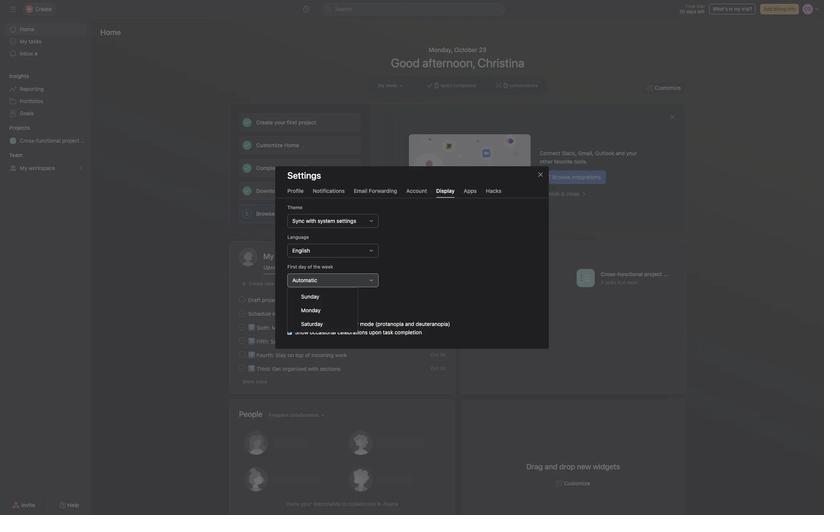Task type: vqa. For each thing, say whether or not it's contained in the screenshot.
the bottommost list item
no



Task type: locate. For each thing, give the bounding box(es) containing it.
create up customize home
[[256, 119, 273, 126]]

day
[[299, 264, 307, 270]]

invite inside button
[[21, 502, 35, 508]]

show inside show task row numbers enable compact mode enable color blind friendly mode (protanopia and deuteranopia)
[[295, 304, 309, 310]]

1 horizontal spatial &
[[561, 191, 565, 197]]

asana right collaborate
[[383, 501, 398, 507]]

goals
[[20, 110, 34, 116]]

0 vertical spatial completed checkbox
[[238, 309, 247, 318]]

2 vertical spatial task
[[383, 329, 394, 336]]

create up draft
[[249, 281, 263, 286]]

drag and drop new widgets
[[527, 462, 621, 471]]

2 oct from the top
[[431, 352, 439, 357]]

more
[[256, 379, 267, 385]]

0 horizontal spatial close image
[[538, 172, 544, 178]]

your left teammates
[[301, 501, 312, 507]]

sunday link
[[288, 290, 358, 303]]

tasks completed
[[441, 83, 476, 88]]

1 horizontal spatial customize button
[[643, 81, 686, 95]]

0 horizontal spatial tasks
[[29, 38, 42, 45]]

1 horizontal spatial your
[[301, 501, 312, 507]]

1 completed checkbox from the top
[[238, 295, 247, 304]]

show for show task row numbers enable compact mode enable color blind friendly mode (protanopia and deuteranopia)
[[295, 304, 309, 310]]

my inside global element
[[20, 38, 27, 45]]

project inside cross-functional project plan link
[[62, 137, 79, 144]]

of left the
[[308, 264, 312, 270]]

3 oct 30 button from the top
[[431, 365, 446, 371]]

3 completed image from the top
[[238, 323, 247, 332]]

completed checkbox left '4️⃣'
[[238, 350, 247, 359]]

your profile
[[282, 165, 311, 171]]

create inside button
[[249, 281, 263, 286]]

3 oct 30 from the top
[[431, 365, 446, 371]]

2 completed checkbox from the top
[[238, 336, 247, 345]]

make
[[272, 324, 285, 331]]

0 vertical spatial functional
[[36, 137, 61, 144]]

0 for tasks completed
[[435, 81, 439, 90]]

plan for cross-functional project plan
[[81, 137, 91, 144]]

saturday
[[301, 321, 323, 327]]

overdue button
[[299, 264, 320, 274]]

my tasks
[[20, 38, 42, 45]]

new widgets
[[577, 462, 621, 471]]

my tasks link
[[5, 35, 87, 48]]

1 vertical spatial completed checkbox
[[238, 336, 247, 345]]

work
[[287, 324, 298, 331], [335, 352, 347, 358]]

theme
[[288, 205, 303, 210]]

global element
[[0, 19, 91, 64]]

0 for collaborators
[[504, 81, 508, 90]]

friendly
[[340, 321, 359, 327]]

0 vertical spatial your
[[275, 119, 286, 126]]

1 vertical spatial my
[[20, 165, 27, 171]]

my up inbox
[[20, 38, 27, 45]]

1 horizontal spatial project
[[262, 297, 280, 303]]

integrations
[[572, 174, 601, 180]]

the
[[314, 264, 321, 270]]

settings
[[337, 218, 357, 224]]

work up 'sections'
[[335, 352, 347, 358]]

browse integrations
[[256, 210, 306, 217]]

portfolios
[[20, 98, 43, 104]]

2 vertical spatial completed checkbox
[[238, 364, 247, 373]]

oct
[[431, 324, 439, 330], [431, 352, 439, 357], [431, 365, 439, 371]]

2 0 from the left
[[504, 81, 508, 90]]

2 vertical spatial your
[[301, 501, 312, 507]]

draft
[[248, 297, 261, 303]]

0 vertical spatial completed checkbox
[[238, 295, 247, 304]]

billing
[[774, 6, 787, 12]]

0 horizontal spatial cross-
[[20, 137, 36, 144]]

1 vertical spatial in
[[337, 338, 341, 344]]

completed image left draft
[[238, 295, 247, 304]]

0 horizontal spatial in
[[337, 338, 341, 344]]

1 vertical spatial completed checkbox
[[238, 323, 247, 332]]

your for invite your teammates to collaborate in asana
[[301, 501, 312, 507]]

1 horizontal spatial plan
[[664, 271, 675, 277]]

completed checkbox for schedule
[[238, 309, 247, 318]]

Completed checkbox
[[238, 309, 247, 318], [238, 323, 247, 332], [238, 350, 247, 359]]

mode up upon
[[360, 321, 374, 327]]

0 vertical spatial create
[[256, 119, 273, 126]]

1 vertical spatial functional
[[618, 271, 643, 277]]

and right the outlook
[[616, 150, 625, 156]]

functional inside cross-functional project plan 3 tasks due soon
[[618, 271, 643, 277]]

cross- up 3
[[601, 271, 618, 277]]

2 vertical spatial oct 30 button
[[431, 365, 446, 371]]

my down "team"
[[20, 165, 27, 171]]

show left more
[[243, 379, 255, 385]]

0 vertical spatial oct
[[431, 324, 439, 330]]

upcoming button
[[264, 264, 289, 274]]

0 horizontal spatial mode
[[336, 312, 350, 319]]

search button
[[323, 3, 505, 15]]

of right top
[[305, 352, 310, 358]]

asana down celebrations
[[343, 338, 358, 344]]

oct 30 button
[[431, 324, 446, 330], [431, 352, 446, 357], [431, 365, 446, 371]]

oct 30 button for of
[[431, 352, 446, 357]]

week
[[322, 264, 333, 270]]

0 horizontal spatial asana
[[343, 338, 358, 344]]

functional for cross-functional project plan 3 tasks due soon
[[618, 271, 643, 277]]

1 vertical spatial customize
[[564, 480, 590, 487]]

0 horizontal spatial your
[[275, 119, 286, 126]]

team
[[9, 152, 23, 158]]

1 horizontal spatial mode
[[360, 321, 374, 327]]

tasks up inbox
[[29, 38, 42, 45]]

1 my from the top
[[20, 38, 27, 45]]

completed button
[[329, 264, 357, 274]]

list image
[[581, 273, 591, 282]]

1 horizontal spatial tasks
[[441, 83, 452, 88]]

0 horizontal spatial home
[[20, 26, 34, 32]]

1 0 from the left
[[435, 81, 439, 90]]

functional up soon
[[618, 271, 643, 277]]

1 vertical spatial and
[[406, 321, 415, 327]]

tasks right 3
[[605, 280, 617, 285]]

4️⃣
[[248, 352, 255, 358]]

1 vertical spatial your
[[627, 150, 638, 156]]

& left close
[[561, 191, 565, 197]]

plan for cross-functional project plan 3 tasks due soon
[[664, 271, 675, 277]]

show inside button
[[243, 379, 255, 385]]

0 horizontal spatial customize button
[[552, 477, 595, 490]]

2 vertical spatial show
[[243, 379, 255, 385]]

2 horizontal spatial tasks
[[605, 280, 617, 285]]

enable down meeting
[[295, 321, 312, 327]]

display button
[[437, 188, 455, 198]]

1 horizontal spatial work
[[335, 352, 347, 358]]

in right collaborate
[[377, 501, 382, 507]]

0 vertical spatial my
[[20, 38, 27, 45]]

2 vertical spatial tasks
[[605, 280, 617, 285]]

1 horizontal spatial invite
[[287, 501, 300, 507]]

customize for customize button to the left
[[564, 480, 590, 487]]

completed checkbox left 5️⃣
[[238, 336, 247, 345]]

completed checkbox for 4️⃣
[[238, 350, 247, 359]]

2 completed checkbox from the top
[[238, 323, 247, 332]]

show up 5️⃣ fifth: save time by collaborating in asana
[[295, 329, 309, 336]]

3 completed checkbox from the top
[[238, 350, 247, 359]]

work right make at the bottom of page
[[287, 324, 298, 331]]

2 horizontal spatial project
[[645, 271, 663, 277]]

with right the sync
[[306, 218, 316, 224]]

5️⃣
[[248, 338, 255, 344]]

0 vertical spatial oct 30
[[431, 324, 446, 330]]

collaborating
[[304, 338, 336, 344]]

team button
[[0, 151, 23, 159]]

1 horizontal spatial functional
[[618, 271, 643, 277]]

completed checkbox left the schedule
[[238, 309, 247, 318]]

finish & close button
[[540, 187, 592, 201]]

1 vertical spatial cross-
[[601, 271, 618, 277]]

1 horizontal spatial close image
[[670, 114, 676, 120]]

to
[[342, 501, 347, 507]]

fifth:
[[257, 338, 269, 344]]

0 vertical spatial plan
[[81, 137, 91, 144]]

5 completed image from the top
[[238, 364, 247, 373]]

october
[[455, 46, 478, 53]]

4 completed image from the top
[[238, 336, 247, 345]]

completed image left 5️⃣
[[238, 336, 247, 345]]

your left first project
[[275, 119, 286, 126]]

1 vertical spatial project
[[645, 271, 663, 277]]

advanced options
[[288, 294, 327, 299]]

plan inside cross-functional project plan 3 tasks due soon
[[664, 271, 675, 277]]

plan inside projects element
[[81, 137, 91, 144]]

completed
[[454, 83, 476, 88]]

2 vertical spatial completed checkbox
[[238, 350, 247, 359]]

3️⃣
[[248, 365, 255, 372]]

0 vertical spatial show
[[295, 304, 309, 310]]

0 left the collaborators
[[504, 81, 508, 90]]

1 vertical spatial show
[[295, 329, 309, 336]]

my tasks link
[[264, 251, 445, 262]]

0 vertical spatial with
[[306, 218, 316, 224]]

good
[[391, 56, 420, 70]]

projects element
[[0, 121, 91, 148]]

my
[[20, 38, 27, 45], [20, 165, 27, 171]]

completed image left 3️⃣
[[238, 364, 247, 373]]

create task
[[249, 281, 274, 286]]

invite for invite your teammates to collaborate in asana
[[287, 501, 300, 507]]

functional inside projects element
[[36, 137, 61, 144]]

in left the my
[[730, 6, 733, 12]]

create for create your first project
[[256, 119, 273, 126]]

&
[[301, 188, 305, 194], [561, 191, 565, 197]]

0 horizontal spatial task
[[265, 281, 274, 286]]

my
[[735, 6, 741, 12]]

0 vertical spatial oct 30 button
[[431, 324, 446, 330]]

cross- inside cross-functional project plan link
[[20, 137, 36, 144]]

Show occasional celebrations upon task completion checkbox
[[288, 330, 292, 335]]

0 horizontal spatial plan
[[81, 137, 91, 144]]

customize
[[655, 84, 681, 91], [564, 480, 590, 487]]

completed image left 6️⃣
[[238, 323, 247, 332]]

0 horizontal spatial functional
[[36, 137, 61, 144]]

1 horizontal spatial asana
[[383, 501, 398, 507]]

my for my workspace
[[20, 165, 27, 171]]

1 horizontal spatial cross-
[[601, 271, 618, 277]]

goals link
[[5, 107, 87, 119]]

completed checkbox left draft
[[238, 295, 247, 304]]

0 horizontal spatial invite
[[21, 502, 35, 508]]

blind
[[327, 321, 339, 327]]

my workspace link
[[5, 162, 87, 174]]

your right the outlook
[[627, 150, 638, 156]]

2 horizontal spatial in
[[730, 6, 733, 12]]

close image
[[670, 114, 676, 120], [538, 172, 544, 178]]

2 vertical spatial and
[[545, 462, 558, 471]]

2 horizontal spatial and
[[616, 150, 625, 156]]

cross- for cross-functional project plan 3 tasks due soon
[[601, 271, 618, 277]]

completed checkbox left 3️⃣
[[238, 364, 247, 373]]

draft project brief
[[248, 297, 292, 303]]

1 vertical spatial mode
[[360, 321, 374, 327]]

cross- for cross-functional project plan
[[20, 137, 36, 144]]

mode down numbers
[[336, 312, 350, 319]]

0 vertical spatial in
[[730, 6, 733, 12]]

0 vertical spatial cross-
[[20, 137, 36, 144]]

2 completed image from the top
[[238, 309, 247, 318]]

0 horizontal spatial project
[[62, 137, 79, 144]]

0 left the tasks completed
[[435, 81, 439, 90]]

2 vertical spatial oct
[[431, 365, 439, 371]]

1 vertical spatial task
[[310, 304, 320, 310]]

tasks left completed
[[441, 83, 452, 88]]

english button
[[288, 244, 379, 258]]

2 vertical spatial project
[[262, 297, 280, 303]]

0 vertical spatial tasks
[[29, 38, 42, 45]]

inbox link
[[5, 48, 87, 60]]

0 vertical spatial close image
[[670, 114, 676, 120]]

2 oct 30 button from the top
[[431, 352, 446, 357]]

completed image for 5️⃣
[[238, 336, 247, 345]]

finish
[[545, 191, 560, 197]]

1 horizontal spatial and
[[545, 462, 558, 471]]

meeting
[[291, 310, 311, 317]]

in down celebrations
[[337, 338, 341, 344]]

and left drop
[[545, 462, 558, 471]]

0 vertical spatial and
[[616, 150, 625, 156]]

1 completed checkbox from the top
[[238, 309, 247, 318]]

cross- inside cross-functional project plan 3 tasks due soon
[[601, 271, 618, 277]]

add profile photo image
[[239, 248, 258, 266]]

cross- down "projects" on the left of the page
[[20, 137, 36, 144]]

desktop apps
[[306, 188, 340, 194]]

show for show more
[[243, 379, 255, 385]]

task inside button
[[265, 281, 274, 286]]

tasks inside cross-functional project plan 3 tasks due soon
[[605, 280, 617, 285]]

task down (protanopia
[[383, 329, 394, 336]]

1 vertical spatial customize button
[[552, 477, 595, 490]]

completion
[[395, 329, 422, 336]]

enable up saturday
[[295, 312, 312, 319]]

of
[[308, 264, 312, 270], [305, 352, 310, 358]]

info
[[788, 6, 796, 12]]

outlook
[[596, 150, 615, 156]]

and up completion
[[406, 321, 415, 327]]

functional up teams element
[[36, 137, 61, 144]]

compact
[[313, 312, 335, 319]]

Completed checkbox
[[238, 295, 247, 304], [238, 336, 247, 345], [238, 364, 247, 373]]

task left the row
[[310, 304, 320, 310]]

email forwarding
[[354, 188, 397, 194]]

2 vertical spatial in
[[377, 501, 382, 507]]

advanced
[[288, 294, 309, 299]]

30
[[680, 9, 686, 14], [440, 324, 446, 330], [440, 352, 446, 357], [440, 365, 446, 371]]

in
[[730, 6, 733, 12], [337, 338, 341, 344], [377, 501, 382, 507]]

1 horizontal spatial home
[[100, 28, 121, 37]]

completed checkbox left 6️⃣
[[238, 323, 247, 332]]

language
[[288, 234, 309, 240]]

celebrations
[[338, 329, 368, 336]]

30 inside free trial 30 days left
[[680, 9, 686, 14]]

1 vertical spatial create
[[249, 281, 263, 286]]

1 vertical spatial tasks
[[441, 83, 452, 88]]

completed image
[[238, 295, 247, 304], [238, 309, 247, 318], [238, 323, 247, 332], [238, 336, 247, 345], [238, 364, 247, 373]]

show down advanced
[[295, 304, 309, 310]]

task inside show task row numbers enable compact mode enable color blind friendly mode (protanopia and deuteranopia)
[[310, 304, 320, 310]]

teammates
[[313, 501, 341, 507]]

invite for invite
[[21, 502, 35, 508]]

2 horizontal spatial task
[[383, 329, 394, 336]]

completed image left the schedule
[[238, 309, 247, 318]]

1 horizontal spatial customize
[[655, 84, 681, 91]]

account button
[[407, 188, 427, 198]]

portfolios link
[[5, 95, 87, 107]]

3 completed checkbox from the top
[[238, 364, 247, 373]]

2 vertical spatial oct 30
[[431, 365, 446, 371]]

2 oct 30 from the top
[[431, 352, 446, 357]]

1 vertical spatial work
[[335, 352, 347, 358]]

0 vertical spatial customize
[[655, 84, 681, 91]]

hide sidebar image
[[10, 6, 16, 12]]

with down incoming on the bottom of the page
[[308, 365, 319, 372]]

and inside connect slack, gmail, outlook and your other favorite tools.
[[616, 150, 625, 156]]

project inside cross-functional project plan 3 tasks due soon
[[645, 271, 663, 277]]

1 vertical spatial oct
[[431, 352, 439, 357]]

0 vertical spatial task
[[265, 281, 274, 286]]

task down upcoming button on the bottom of page
[[265, 281, 274, 286]]

0 vertical spatial enable
[[295, 312, 312, 319]]

30 for 6️⃣ sixth: make work manageable
[[440, 324, 446, 330]]

& right 'mobile' at the top
[[301, 188, 305, 194]]

1 horizontal spatial task
[[310, 304, 320, 310]]

oct 30 button for sections
[[431, 365, 446, 371]]

3 oct from the top
[[431, 365, 439, 371]]

0 vertical spatial project
[[62, 137, 79, 144]]

account
[[407, 188, 427, 194]]

browse integrations button
[[540, 170, 606, 184]]

1 horizontal spatial in
[[377, 501, 382, 507]]

1 vertical spatial oct 30
[[431, 352, 446, 357]]

upcoming
[[264, 264, 289, 270]]

0 horizontal spatial 0
[[435, 81, 439, 90]]

1 vertical spatial of
[[305, 352, 310, 358]]

1 completed image from the top
[[238, 295, 247, 304]]

get
[[272, 365, 281, 372]]

close
[[567, 191, 580, 197]]

1 vertical spatial oct 30 button
[[431, 352, 446, 357]]

my inside teams element
[[20, 165, 27, 171]]

system
[[318, 218, 335, 224]]

1 vertical spatial plan
[[664, 271, 675, 277]]

christina
[[478, 56, 525, 70]]

home
[[20, 26, 34, 32], [100, 28, 121, 37]]

2 my from the top
[[20, 165, 27, 171]]

0 horizontal spatial and
[[406, 321, 415, 327]]



Task type: describe. For each thing, give the bounding box(es) containing it.
insights button
[[0, 72, 29, 80]]

what's in my trial? button
[[710, 4, 756, 14]]

in inside button
[[730, 6, 733, 12]]

by
[[296, 338, 302, 344]]

teams element
[[0, 148, 91, 176]]

my for my tasks
[[20, 38, 27, 45]]

other
[[540, 158, 553, 165]]

1 oct 30 button from the top
[[431, 324, 446, 330]]

sync
[[293, 218, 305, 224]]

invite button
[[7, 498, 40, 512]]

5
[[246, 210, 249, 217]]

browse
[[553, 174, 571, 180]]

deuteranopia)
[[416, 321, 450, 327]]

schedule kickoff meeting
[[248, 310, 311, 317]]

completed image for schedule
[[238, 309, 247, 318]]

task for show
[[310, 304, 320, 310]]

schedule
[[248, 310, 271, 317]]

create task button
[[239, 278, 276, 289]]

functional for cross-functional project plan
[[36, 137, 61, 144]]

project for cross-functional project plan 3 tasks due soon
[[645, 271, 663, 277]]

0 vertical spatial of
[[308, 264, 312, 270]]

what's
[[713, 6, 728, 12]]

& inside button
[[561, 191, 565, 197]]

4️⃣ fourth: stay on top of incoming work
[[248, 352, 347, 358]]

1 vertical spatial asana
[[383, 501, 398, 507]]

0 horizontal spatial &
[[301, 188, 305, 194]]

5️⃣ fifth: save time by collaborating in asana
[[248, 338, 358, 344]]

30 for 4️⃣ fourth: stay on top of incoming work
[[440, 352, 446, 357]]

project for cross-functional project plan
[[62, 137, 79, 144]]

task for create
[[265, 281, 274, 286]]

completed image for draft
[[238, 295, 247, 304]]

save
[[271, 338, 283, 344]]

slack,
[[562, 150, 577, 156]]

oct for sections
[[431, 365, 439, 371]]

notifications button
[[313, 188, 345, 198]]

monday, october 23 good afternoon, christina
[[391, 46, 525, 70]]

search
[[336, 6, 353, 12]]

oct for of
[[431, 352, 439, 357]]

collaborators
[[510, 83, 538, 88]]

completed checkbox for 6️⃣
[[238, 323, 247, 332]]

0 vertical spatial asana
[[343, 338, 358, 344]]

show for show occasional celebrations upon task completion
[[295, 329, 309, 336]]

display
[[437, 188, 455, 194]]

completed image for 6️⃣
[[238, 323, 247, 332]]

workspace
[[29, 165, 55, 171]]

monday
[[301, 307, 321, 313]]

search list box
[[323, 3, 505, 15]]

30 for 3️⃣ third: get organized with sections
[[440, 365, 446, 371]]

left
[[698, 9, 705, 14]]

reporting
[[20, 86, 44, 92]]

0 vertical spatial customize button
[[643, 81, 686, 95]]

with inside dropdown button
[[306, 218, 316, 224]]

first
[[288, 264, 297, 270]]

email
[[354, 188, 368, 194]]

6️⃣ sixth: make work manageable
[[248, 324, 330, 331]]

2 enable from the top
[[295, 321, 312, 327]]

collaborate
[[349, 501, 376, 507]]

days
[[687, 9, 697, 14]]

oct 30 for sections
[[431, 365, 446, 371]]

monday,
[[429, 46, 453, 53]]

reporting link
[[5, 83, 87, 95]]

1 oct from the top
[[431, 324, 439, 330]]

finish & close
[[545, 191, 580, 197]]

notifications
[[313, 188, 345, 194]]

top
[[296, 352, 304, 358]]

trial?
[[742, 6, 753, 12]]

due
[[618, 280, 626, 285]]

sync with system settings
[[293, 218, 357, 224]]

your for create your first project
[[275, 119, 286, 126]]

sunday
[[301, 293, 320, 300]]

insights
[[9, 73, 29, 79]]

1 enable from the top
[[295, 312, 312, 319]]

completed image
[[238, 350, 247, 359]]

my tasks
[[264, 252, 294, 261]]

on
[[288, 352, 294, 358]]

brief
[[281, 297, 292, 303]]

customize home
[[256, 142, 299, 148]]

my workspace
[[20, 165, 55, 171]]

cross-functional project plan
[[20, 137, 91, 144]]

home link
[[5, 23, 87, 35]]

home inside home link
[[20, 26, 34, 32]]

projects button
[[0, 124, 30, 132]]

completed checkbox for 3️⃣
[[238, 364, 247, 373]]

3️⃣ third: get organized with sections
[[248, 365, 341, 372]]

email forwarding button
[[354, 188, 397, 198]]

completed checkbox for draft
[[238, 295, 247, 304]]

tasks inside global element
[[29, 38, 42, 45]]

stay
[[276, 352, 287, 358]]

show task row numbers enable compact mode enable color blind friendly mode (protanopia and deuteranopia)
[[295, 304, 450, 327]]

drop
[[560, 462, 576, 471]]

completed checkbox for 5️⃣
[[238, 336, 247, 345]]

row
[[322, 304, 331, 310]]

invite your teammates to collaborate in asana
[[287, 501, 398, 507]]

download mobile & desktop apps
[[256, 188, 340, 194]]

sync with system settings button
[[288, 214, 379, 228]]

0 vertical spatial work
[[287, 324, 298, 331]]

drag
[[527, 462, 543, 471]]

saturday link
[[288, 317, 358, 331]]

completed image for 3️⃣
[[238, 364, 247, 373]]

0 vertical spatial mode
[[336, 312, 350, 319]]

sixth:
[[257, 324, 271, 331]]

sections
[[320, 365, 341, 372]]

23
[[479, 46, 487, 53]]

options
[[311, 294, 327, 299]]

soon
[[627, 280, 638, 285]]

third:
[[257, 365, 271, 372]]

1 vertical spatial with
[[308, 365, 319, 372]]

numbers
[[332, 304, 354, 310]]

oct 30 for of
[[431, 352, 446, 357]]

customize for top customize button
[[655, 84, 681, 91]]

1 vertical spatial close image
[[538, 172, 544, 178]]

hacks
[[486, 188, 502, 194]]

insights element
[[0, 69, 91, 121]]

hacks button
[[486, 188, 502, 198]]

inbox
[[20, 50, 33, 57]]

1 oct 30 from the top
[[431, 324, 446, 330]]

create for create task
[[249, 281, 263, 286]]

your inside connect slack, gmail, outlook and your other favorite tools.
[[627, 150, 638, 156]]

free
[[686, 3, 696, 9]]

manageable
[[300, 324, 330, 331]]

upon
[[369, 329, 382, 336]]

3
[[601, 280, 604, 285]]

free trial 30 days left
[[680, 3, 705, 14]]

download
[[256, 188, 281, 194]]

and inside show task row numbers enable compact mode enable color blind friendly mode (protanopia and deuteranopia)
[[406, 321, 415, 327]]

add billing info
[[764, 6, 796, 12]]



